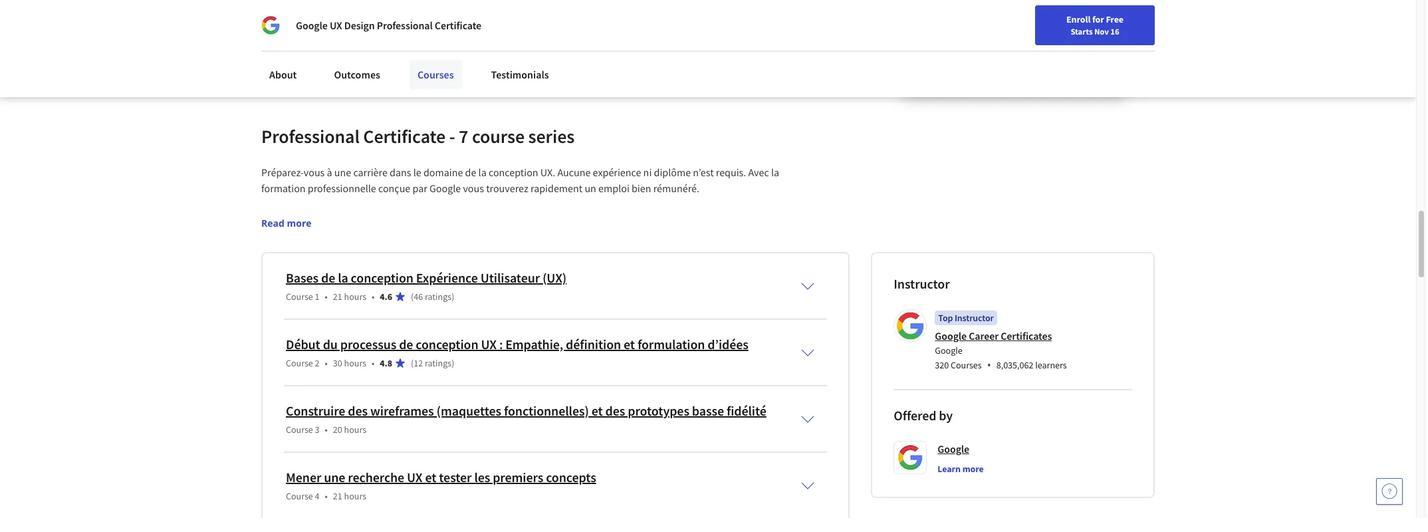 Task type: vqa. For each thing, say whether or not it's contained in the screenshot.
the topmost Salesforce
no



Task type: describe. For each thing, give the bounding box(es) containing it.
recherche
[[348, 469, 404, 485]]

0 vertical spatial courses
[[418, 68, 454, 81]]

formulation
[[638, 336, 705, 352]]

offered
[[894, 407, 937, 424]]

ni
[[643, 166, 652, 179]]

google up it
[[296, 19, 328, 32]]

to
[[369, 26, 379, 39]]

4
[[315, 490, 320, 502]]

prototypes
[[628, 402, 690, 419]]

conçue
[[378, 181, 411, 195]]

le
[[413, 166, 421, 179]]

définition
[[566, 336, 621, 352]]

performance
[[444, 42, 501, 55]]

n'est
[[693, 166, 714, 179]]

enroll
[[1067, 13, 1091, 25]]

learn more button
[[938, 462, 984, 475]]

fidélité
[[727, 402, 767, 419]]

course inside construire des wireframes (maquettes fonctionnelles) et des prototypes basse fidélité course 3 • 20 hours
[[286, 424, 313, 436]]

4.6
[[380, 291, 392, 303]]

• right 1 on the left bottom of page
[[325, 291, 328, 303]]

expérience
[[416, 269, 478, 286]]

• right "2"
[[325, 357, 328, 369]]

emploi
[[599, 181, 630, 195]]

• left 4.8
[[372, 357, 375, 369]]

nov
[[1095, 26, 1109, 37]]

career for google
[[969, 329, 999, 342]]

construire des wireframes (maquettes fonctionnelles) et des prototypes basse fidélité link
[[286, 402, 767, 419]]

1 vertical spatial certificate
[[363, 124, 446, 148]]

processus
[[340, 336, 397, 352]]

series
[[528, 124, 575, 148]]

in
[[411, 42, 420, 55]]

les
[[474, 469, 490, 485]]

professional certificate - 7 course series
[[261, 124, 575, 148]]

starts
[[1071, 26, 1093, 37]]

1 horizontal spatial your
[[422, 42, 442, 55]]

mener
[[286, 469, 321, 485]]

find your new career link
[[1041, 13, 1137, 30]]

de inside préparez-vous à une carrière dans le domaine de la conception ux. aucune expérience ni diplôme n'est requis. avec la formation professionnelle conçue par google vous trouverez rapidement un emploi bien rémunéré.
[[465, 166, 476, 179]]

16
[[1111, 26, 1120, 37]]

dans
[[390, 166, 411, 179]]

0 vertical spatial certificate
[[435, 19, 482, 32]]

course inside the mener une recherche ux et tester les premiers concepts course 4 • 21 hours
[[286, 490, 313, 502]]

0 horizontal spatial ux
[[330, 19, 342, 32]]

or
[[515, 26, 525, 39]]

30
[[333, 357, 342, 369]]

google down top on the bottom right of page
[[935, 329, 967, 342]]

8,035,062
[[997, 359, 1034, 371]]

basse
[[692, 402, 724, 419]]

google up learn
[[938, 442, 970, 455]]

add
[[284, 26, 302, 39]]

instructor inside top instructor google career certificates google 320 courses • 8,035,062 learners
[[955, 312, 994, 324]]

• inside the mener une recherche ux et tester les premiers concepts course 4 • 21 hours
[[325, 490, 328, 502]]

read more
[[261, 217, 312, 229]]

tester
[[439, 469, 472, 485]]

read
[[261, 217, 285, 229]]

2 horizontal spatial la
[[771, 166, 779, 179]]

more for read more
[[287, 217, 312, 229]]

1 hours from the top
[[344, 291, 366, 303]]

0 vertical spatial professional
[[377, 19, 433, 32]]

bien
[[632, 181, 651, 195]]

about link
[[261, 60, 305, 89]]

read more button
[[261, 216, 312, 230]]

-
[[449, 124, 455, 148]]

google career certificates link
[[935, 329, 1052, 342]]

trouverez
[[486, 181, 529, 195]]

more for learn more
[[963, 463, 984, 475]]

bases de la conception expérience utilisateur (ux) link
[[286, 269, 567, 286]]

formation
[[261, 181, 306, 195]]

add this credential to your linkedin profile, resume, or cv share it on social media and in your performance review
[[284, 26, 539, 55]]

2 hours from the top
[[344, 357, 366, 369]]

rapidement
[[531, 181, 583, 195]]

find
[[1047, 15, 1065, 27]]

( for conception
[[411, 291, 414, 303]]

1 21 from the top
[[333, 291, 342, 303]]

mener une recherche ux et tester les premiers concepts link
[[286, 469, 596, 485]]

testimonials
[[491, 68, 549, 81]]

learn
[[938, 463, 961, 475]]

top
[[939, 312, 953, 324]]

2
[[315, 357, 320, 369]]

2 des from the left
[[606, 402, 625, 419]]

review
[[503, 42, 533, 55]]

conception inside préparez-vous à une carrière dans le domaine de la conception ux. aucune expérience ni diplôme n'est requis. avec la formation professionnelle conçue par google vous trouverez rapidement un emploi bien rémunéré.
[[489, 166, 538, 179]]

( for de
[[411, 357, 414, 369]]

0 vertical spatial instructor
[[894, 275, 950, 292]]

du
[[323, 336, 338, 352]]

on
[[320, 42, 332, 55]]

et inside construire des wireframes (maquettes fonctionnelles) et des prototypes basse fidélité course 3 • 20 hours
[[592, 402, 603, 419]]

diplôme
[[654, 166, 691, 179]]

2 horizontal spatial et
[[624, 336, 635, 352]]

ratings for conception
[[425, 357, 452, 369]]

empathie,
[[506, 336, 563, 352]]

• inside top instructor google career certificates google 320 courses • 8,035,062 learners
[[987, 358, 991, 372]]



Task type: locate. For each thing, give the bounding box(es) containing it.
ux right recherche
[[407, 469, 423, 485]]

1 des from the left
[[348, 402, 368, 419]]

about
[[269, 68, 297, 81]]

profile,
[[444, 26, 475, 39]]

2 horizontal spatial your
[[1066, 15, 1084, 27]]

course left 3
[[286, 424, 313, 436]]

more inside button
[[287, 217, 312, 229]]

• left 4.6
[[372, 291, 375, 303]]

3 course from the top
[[286, 424, 313, 436]]

professional up 'and'
[[377, 19, 433, 32]]

hours right 30
[[344, 357, 366, 369]]

resume,
[[477, 26, 513, 39]]

1 horizontal spatial courses
[[951, 359, 982, 371]]

rémunéré.
[[654, 181, 700, 195]]

1 ( from the top
[[411, 291, 414, 303]]

(maquettes
[[437, 402, 501, 419]]

enroll for free starts nov 16
[[1067, 13, 1124, 37]]

ux
[[330, 19, 342, 32], [481, 336, 497, 352], [407, 469, 423, 485]]

aucune
[[558, 166, 591, 179]]

certificate up dans at the left top of page
[[363, 124, 446, 148]]

1 vertical spatial professional
[[261, 124, 360, 148]]

courses link
[[410, 60, 462, 89]]

4.8
[[380, 357, 392, 369]]

3 hours from the top
[[344, 424, 366, 436]]

21 right 4
[[333, 490, 342, 502]]

premiers
[[493, 469, 543, 485]]

domaine
[[424, 166, 463, 179]]

1 vertical spatial (
[[411, 357, 414, 369]]

2 vertical spatial conception
[[416, 336, 479, 352]]

bases
[[286, 269, 319, 286]]

4 hours from the top
[[344, 490, 366, 502]]

2 ratings from the top
[[425, 357, 452, 369]]

0 vertical spatial )
[[452, 291, 454, 303]]

0 horizontal spatial more
[[287, 217, 312, 229]]

hours inside the mener une recherche ux et tester les premiers concepts course 4 • 21 hours
[[344, 490, 366, 502]]

your right in
[[422, 42, 442, 55]]

more inside "button"
[[963, 463, 984, 475]]

une inside the mener une recherche ux et tester les premiers concepts course 4 • 21 hours
[[324, 469, 345, 485]]

professionnelle
[[308, 181, 376, 195]]

0 horizontal spatial instructor
[[894, 275, 950, 292]]

0 vertical spatial une
[[334, 166, 351, 179]]

) right 12
[[452, 357, 454, 369]]

vous left the à
[[304, 166, 325, 179]]

coursera career certificate image
[[904, 0, 1125, 95]]

design
[[344, 19, 375, 32]]

des right opens in a new tab "icon" on the bottom left of page
[[348, 402, 368, 419]]

( down bases de la conception expérience utilisateur (ux)
[[411, 291, 414, 303]]

2 horizontal spatial conception
[[489, 166, 538, 179]]

1 course from the top
[[286, 291, 313, 303]]

help center image
[[1382, 483, 1398, 499]]

construire des wireframes (maquettes fonctionnelles) et des prototypes basse fidélité course 3 • 20 hours
[[286, 402, 767, 436]]

0 horizontal spatial des
[[348, 402, 368, 419]]

construire
[[286, 402, 345, 419]]

1 vertical spatial et
[[592, 402, 603, 419]]

0 vertical spatial career
[[1105, 15, 1131, 27]]

• left 8,035,062
[[987, 358, 991, 372]]

et right définition
[[624, 336, 635, 352]]

1 vertical spatial instructor
[[955, 312, 994, 324]]

hours
[[344, 291, 366, 303], [344, 357, 366, 369], [344, 424, 366, 436], [344, 490, 366, 502]]

4 course from the top
[[286, 490, 313, 502]]

professional
[[377, 19, 433, 32], [261, 124, 360, 148]]

1 vertical spatial ux
[[481, 336, 497, 352]]

2 21 from the top
[[333, 490, 342, 502]]

1 vertical spatial courses
[[951, 359, 982, 371]]

courses right 320
[[951, 359, 982, 371]]

ratings for expérience
[[425, 291, 452, 303]]

it
[[312, 42, 318, 55]]

fonctionnelles)
[[504, 402, 589, 419]]

your right "find"
[[1066, 15, 1084, 27]]

conception
[[489, 166, 538, 179], [351, 269, 414, 286], [416, 336, 479, 352]]

une right mener
[[324, 469, 345, 485]]

utilisateur
[[481, 269, 540, 286]]

career for new
[[1105, 15, 1131, 27]]

vous
[[304, 166, 325, 179], [463, 181, 484, 195]]

1 ratings from the top
[[425, 291, 452, 303]]

0 horizontal spatial conception
[[351, 269, 414, 286]]

320
[[935, 359, 949, 371]]

1 horizontal spatial career
[[1105, 15, 1131, 27]]

et left tester
[[425, 469, 437, 485]]

0 vertical spatial (
[[411, 291, 414, 303]]

concepts
[[546, 469, 596, 485]]

0 vertical spatial conception
[[489, 166, 538, 179]]

• inside construire des wireframes (maquettes fonctionnelles) et des prototypes basse fidélité course 3 • 20 hours
[[325, 424, 328, 436]]

1 vertical spatial une
[[324, 469, 345, 485]]

course
[[286, 291, 313, 303], [286, 357, 313, 369], [286, 424, 313, 436], [286, 490, 313, 502]]

more right learn
[[963, 463, 984, 475]]

2 vertical spatial ux
[[407, 469, 423, 485]]

1 ) from the top
[[452, 291, 454, 303]]

vous left trouverez in the top left of the page
[[463, 181, 484, 195]]

course left 4
[[286, 490, 313, 502]]

1 vertical spatial more
[[963, 463, 984, 475]]

( right 4.8
[[411, 357, 414, 369]]

2 horizontal spatial ux
[[481, 336, 497, 352]]

courses down in
[[418, 68, 454, 81]]

hours left 4.6
[[344, 291, 366, 303]]

3
[[315, 424, 320, 436]]

requis.
[[716, 166, 746, 179]]

ratings right 46
[[425, 291, 452, 303]]

• right 4
[[325, 490, 328, 502]]

outcomes link
[[326, 60, 388, 89]]

career right for
[[1105, 15, 1131, 27]]

career left certificates in the right bottom of the page
[[969, 329, 999, 342]]

de right domaine
[[465, 166, 476, 179]]

find your new career
[[1047, 15, 1131, 27]]

1 horizontal spatial instructor
[[955, 312, 994, 324]]

conception up 4.6
[[351, 269, 414, 286]]

ratings
[[425, 291, 452, 303], [425, 357, 452, 369]]

google image
[[261, 16, 280, 35]]

learn more
[[938, 463, 984, 475]]

certificates
[[1001, 329, 1052, 342]]

46
[[414, 291, 423, 303]]

la
[[479, 166, 487, 179], [771, 166, 779, 179], [338, 269, 348, 286]]

ux left "design"
[[330, 19, 342, 32]]

1 horizontal spatial conception
[[416, 336, 479, 352]]

1 horizontal spatial more
[[963, 463, 984, 475]]

une right the à
[[334, 166, 351, 179]]

0 vertical spatial 21
[[333, 291, 342, 303]]

courses
[[418, 68, 454, 81], [951, 359, 982, 371]]

1 vertical spatial de
[[321, 269, 335, 286]]

your right to
[[381, 26, 401, 39]]

la up trouverez in the top left of the page
[[479, 166, 487, 179]]

la right avec
[[771, 166, 779, 179]]

et
[[624, 336, 635, 352], [592, 402, 603, 419], [425, 469, 437, 485]]

1 vertical spatial ratings
[[425, 357, 452, 369]]

2 vertical spatial de
[[399, 336, 413, 352]]

) for conception
[[452, 357, 454, 369]]

media
[[362, 42, 390, 55]]

instructor up google career certificates link
[[955, 312, 994, 324]]

0 vertical spatial de
[[465, 166, 476, 179]]

course left 1 on the left bottom of page
[[286, 291, 313, 303]]

et inside the mener une recherche ux et tester les premiers concepts course 4 • 21 hours
[[425, 469, 437, 485]]

career inside find your new career link
[[1105, 15, 1131, 27]]

1 horizontal spatial de
[[399, 336, 413, 352]]

début
[[286, 336, 320, 352]]

more right "read"
[[287, 217, 312, 229]]

your
[[1066, 15, 1084, 27], [381, 26, 401, 39], [422, 42, 442, 55]]

1
[[315, 291, 320, 303]]

hours inside construire des wireframes (maquettes fonctionnelles) et des prototypes basse fidélité course 3 • 20 hours
[[344, 424, 366, 436]]

ux inside the mener une recherche ux et tester les premiers concepts course 4 • 21 hours
[[407, 469, 423, 485]]

) for expérience
[[452, 291, 454, 303]]

0 horizontal spatial professional
[[261, 124, 360, 148]]

opens in a new tab image
[[325, 401, 336, 412]]

course left "2"
[[286, 357, 313, 369]]

google
[[296, 19, 328, 32], [430, 181, 461, 195], [935, 329, 967, 342], [935, 344, 963, 356], [938, 442, 970, 455]]

2 ) from the top
[[452, 357, 454, 369]]

conception up trouverez in the top left of the page
[[489, 166, 538, 179]]

2 course from the top
[[286, 357, 313, 369]]

0 horizontal spatial vous
[[304, 166, 325, 179]]

certificate up performance
[[435, 19, 482, 32]]

2 vertical spatial et
[[425, 469, 437, 485]]

0 horizontal spatial de
[[321, 269, 335, 286]]

hours right '20'
[[344, 424, 366, 436]]

instructor up top on the bottom right of page
[[894, 275, 950, 292]]

avec
[[748, 166, 769, 179]]

0 vertical spatial ux
[[330, 19, 342, 32]]

top instructor google career certificates google 320 courses • 8,035,062 learners
[[935, 312, 1067, 372]]

mener une recherche ux et tester les premiers concepts course 4 • 21 hours
[[286, 469, 596, 502]]

wireframes
[[370, 402, 434, 419]]

) down expérience
[[452, 291, 454, 303]]

1 horizontal spatial professional
[[377, 19, 433, 32]]

learners
[[1036, 359, 1067, 371]]

certificate
[[435, 19, 482, 32], [363, 124, 446, 148]]

0 vertical spatial ratings
[[425, 291, 452, 303]]

1 vertical spatial )
[[452, 357, 454, 369]]

0 vertical spatial vous
[[304, 166, 325, 179]]

par
[[413, 181, 427, 195]]

ux.
[[541, 166, 555, 179]]

career inside top instructor google career certificates google 320 courses • 8,035,062 learners
[[969, 329, 999, 342]]

( 12 ratings )
[[411, 357, 454, 369]]

d'idées
[[708, 336, 749, 352]]

0 horizontal spatial et
[[425, 469, 437, 485]]

0 horizontal spatial your
[[381, 26, 401, 39]]

des left prototypes
[[606, 402, 625, 419]]

ratings right 12
[[425, 357, 452, 369]]

course 1 • 21 hours •
[[286, 291, 375, 303]]

2 ( from the top
[[411, 357, 414, 369]]

21 right 1 on the left bottom of page
[[333, 291, 342, 303]]

:
[[499, 336, 503, 352]]

course
[[472, 124, 525, 148]]

google down domaine
[[430, 181, 461, 195]]

linkedin
[[403, 26, 442, 39]]

1 horizontal spatial vous
[[463, 181, 484, 195]]

début du processus de conception ux : empathie, définition et formulation d'idées link
[[286, 336, 749, 352]]

à
[[327, 166, 332, 179]]

0 horizontal spatial courses
[[418, 68, 454, 81]]

ux left ":"
[[481, 336, 497, 352]]

english button
[[1137, 0, 1218, 43]]

this
[[304, 26, 320, 39]]

0 horizontal spatial career
[[969, 329, 999, 342]]

une inside préparez-vous à une carrière dans le domaine de la conception ux. aucune expérience ni diplôme n'est requis. avec la formation professionnelle conçue par google vous trouverez rapidement un emploi bien rémunéré.
[[334, 166, 351, 179]]

2 horizontal spatial de
[[465, 166, 476, 179]]

offered by
[[894, 407, 953, 424]]

1 vertical spatial vous
[[463, 181, 484, 195]]

google up 320
[[935, 344, 963, 356]]

1 vertical spatial career
[[969, 329, 999, 342]]

hours down recherche
[[344, 490, 366, 502]]

un
[[585, 181, 596, 195]]

courses inside top instructor google career certificates google 320 courses • 8,035,062 learners
[[951, 359, 982, 371]]

career
[[1105, 15, 1131, 27], [969, 329, 999, 342]]

google inside préparez-vous à une carrière dans le domaine de la conception ux. aucune expérience ni diplôme n'est requis. avec la formation professionnelle conçue par google vous trouverez rapidement un emploi bien rémunéré.
[[430, 181, 461, 195]]

professional up the à
[[261, 124, 360, 148]]

1 vertical spatial conception
[[351, 269, 414, 286]]

0 vertical spatial more
[[287, 217, 312, 229]]

de up the course 1 • 21 hours •
[[321, 269, 335, 286]]

préparez-vous à une carrière dans le domaine de la conception ux. aucune expérience ni diplôme n'est requis. avec la formation professionnelle conçue par google vous trouverez rapidement un emploi bien rémunéré.
[[261, 166, 782, 195]]

• right 3
[[325, 424, 328, 436]]

conception up ( 12 ratings )
[[416, 336, 479, 352]]

english
[[1161, 15, 1194, 28]]

la up the course 1 • 21 hours •
[[338, 269, 348, 286]]

( 46 ratings )
[[411, 291, 454, 303]]

1 horizontal spatial des
[[606, 402, 625, 419]]

1 vertical spatial 21
[[333, 490, 342, 502]]

et right fonctionnelles) at bottom left
[[592, 402, 603, 419]]

des
[[348, 402, 368, 419], [606, 402, 625, 419]]

for
[[1093, 13, 1104, 25]]

1 horizontal spatial et
[[592, 402, 603, 419]]

1 horizontal spatial ux
[[407, 469, 423, 485]]

1 horizontal spatial la
[[479, 166, 487, 179]]

de up ( 12 ratings )
[[399, 336, 413, 352]]

google career certificates image
[[896, 311, 925, 340]]

0 horizontal spatial la
[[338, 269, 348, 286]]

outcomes
[[334, 68, 380, 81]]

new
[[1086, 15, 1103, 27]]

0 vertical spatial et
[[624, 336, 635, 352]]

None search field
[[190, 8, 509, 35]]

(ux)
[[543, 269, 567, 286]]

21 inside the mener une recherche ux et tester les premiers concepts course 4 • 21 hours
[[333, 490, 342, 502]]



